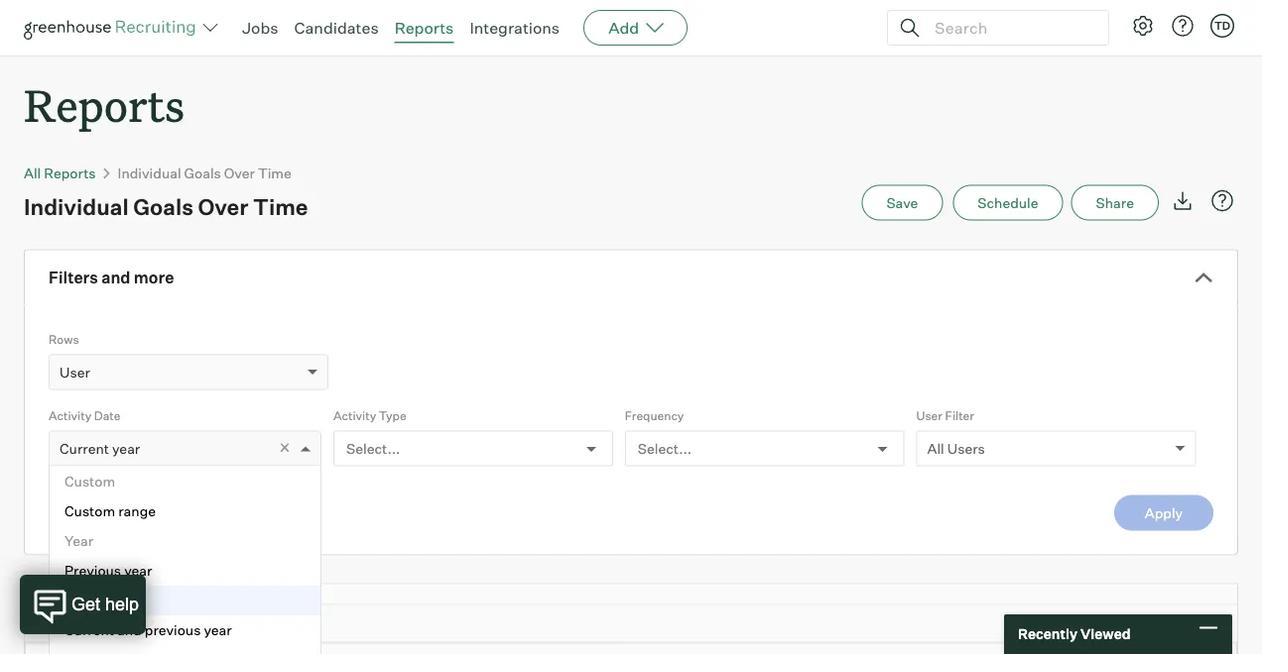 Task type: locate. For each thing, give the bounding box(es) containing it.
activity left type
[[333, 409, 376, 423]]

recently viewed
[[1018, 626, 1131, 644]]

1 vertical spatial all
[[927, 440, 944, 458]]

custom inside option
[[65, 503, 115, 520]]

0 horizontal spatial activity
[[49, 409, 91, 423]]

schedule button
[[953, 185, 1063, 221]]

current year option
[[60, 440, 140, 458], [50, 586, 321, 616]]

1 vertical spatial users
[[45, 618, 78, 633]]

activity for activity type
[[333, 409, 376, 423]]

year right the previous
[[124, 562, 152, 580]]

0 horizontal spatial all
[[24, 164, 41, 182]]

×
[[279, 436, 291, 459]]

current inside option
[[65, 622, 114, 639]]

select... for activity type
[[346, 440, 400, 458]]

user
[[60, 364, 90, 381], [916, 409, 943, 423]]

users column header
[[25, 606, 1255, 643]]

2 activity from the left
[[333, 409, 376, 423]]

select... down activity type
[[346, 440, 400, 458]]

2 select... from the left
[[638, 440, 692, 458]]

2 custom from the top
[[65, 503, 115, 520]]

viewed
[[1081, 626, 1131, 644]]

1 vertical spatial custom
[[65, 503, 115, 520]]

1 activity from the left
[[49, 409, 91, 423]]

1 horizontal spatial user
[[916, 409, 943, 423]]

1 horizontal spatial activity
[[333, 409, 376, 423]]

year
[[112, 440, 140, 458], [124, 562, 152, 580], [117, 592, 145, 609], [204, 622, 232, 639]]

current year for the topmost 'current year' option
[[60, 440, 140, 458]]

None field
[[50, 432, 69, 466]]

year down 'date'
[[112, 440, 140, 458]]

and inside option
[[117, 622, 142, 639]]

user left filter
[[916, 409, 943, 423]]

and for current
[[117, 622, 142, 639]]

add
[[608, 18, 639, 38]]

0 horizontal spatial user
[[60, 364, 90, 381]]

activity left 'date'
[[49, 409, 91, 423]]

current inside option
[[65, 592, 114, 609]]

0 vertical spatial reports
[[395, 18, 454, 38]]

greenhouse recruiting image
[[24, 16, 202, 40]]

current year option up previous
[[50, 586, 321, 616]]

and for filters
[[101, 268, 130, 288]]

2 vertical spatial current
[[65, 622, 114, 639]]

2 vertical spatial reports
[[44, 164, 96, 182]]

0 vertical spatial custom
[[65, 473, 115, 490]]

all
[[24, 164, 41, 182], [927, 440, 944, 458]]

individual goals over time
[[118, 164, 292, 182], [24, 193, 308, 220]]

individual
[[118, 164, 181, 182], [24, 193, 129, 220]]

current year for bottommost 'current year' option
[[65, 592, 145, 609]]

users down filter
[[947, 440, 985, 458]]

current for the current and previous year option
[[65, 622, 114, 639]]

all for all users
[[927, 440, 944, 458]]

td button
[[1211, 14, 1234, 38]]

0 horizontal spatial users
[[45, 618, 78, 633]]

current year down previous year
[[65, 592, 145, 609]]

0 vertical spatial current year option
[[60, 440, 140, 458]]

1 vertical spatial reports
[[24, 75, 185, 134]]

0 vertical spatial users
[[947, 440, 985, 458]]

1 custom from the top
[[65, 473, 115, 490]]

0 vertical spatial and
[[101, 268, 130, 288]]

custom for custom
[[65, 473, 115, 490]]

users grid
[[25, 585, 1255, 644]]

1 vertical spatial current
[[65, 592, 114, 609]]

year inside option
[[117, 592, 145, 609]]

all for all reports
[[24, 164, 41, 182]]

column header inside users grid
[[25, 585, 74, 605]]

1 vertical spatial current year
[[65, 592, 145, 609]]

filter
[[945, 409, 974, 423]]

individual right 'all reports'
[[118, 164, 181, 182]]

previous
[[65, 562, 121, 580]]

1 select... from the left
[[346, 440, 400, 458]]

user down rows
[[60, 364, 90, 381]]

activity type
[[333, 409, 406, 423]]

column header
[[25, 585, 74, 605]]

1 horizontal spatial select...
[[638, 440, 692, 458]]

current year option down 'date'
[[60, 440, 140, 458]]

select...
[[346, 440, 400, 458], [638, 440, 692, 458]]

and left previous
[[117, 622, 142, 639]]

goals
[[184, 164, 221, 182], [133, 193, 193, 220]]

0 vertical spatial current year
[[60, 440, 140, 458]]

current year down 'date'
[[60, 440, 140, 458]]

faq image
[[1211, 189, 1234, 213]]

0 vertical spatial all
[[24, 164, 41, 182]]

list box
[[50, 467, 321, 655]]

year up current and previous year
[[117, 592, 145, 609]]

all reports link
[[24, 164, 96, 182]]

select... down frequency
[[638, 440, 692, 458]]

1 vertical spatial individual
[[24, 193, 129, 220]]

1 vertical spatial time
[[253, 193, 308, 220]]

save
[[887, 194, 918, 212]]

1 horizontal spatial users
[[947, 440, 985, 458]]

current and previous year
[[65, 622, 232, 639]]

1 horizontal spatial all
[[927, 440, 944, 458]]

0 vertical spatial current
[[60, 440, 109, 458]]

and
[[101, 268, 130, 288], [117, 622, 142, 639]]

integrations
[[470, 18, 560, 38]]

custom up year
[[65, 503, 115, 520]]

0 vertical spatial time
[[258, 164, 292, 182]]

1 vertical spatial and
[[117, 622, 142, 639]]

0 vertical spatial user
[[60, 364, 90, 381]]

users
[[947, 440, 985, 458], [45, 618, 78, 633]]

activity
[[49, 409, 91, 423], [333, 409, 376, 423]]

custom for custom range
[[65, 503, 115, 520]]

td button
[[1207, 10, 1238, 42]]

reports
[[395, 18, 454, 38], [24, 75, 185, 134], [44, 164, 96, 182]]

current
[[60, 440, 109, 458], [65, 592, 114, 609], [65, 622, 114, 639]]

individual down 'all reports'
[[24, 193, 129, 220]]

and left the more at the top left
[[101, 268, 130, 288]]

1 vertical spatial user
[[916, 409, 943, 423]]

users down the previous
[[45, 618, 78, 633]]

time
[[258, 164, 292, 182], [253, 193, 308, 220]]

year
[[65, 533, 94, 550]]

year for the topmost 'current year' option
[[112, 440, 140, 458]]

custom up 'custom range'
[[65, 473, 115, 490]]

current year inside option
[[65, 592, 145, 609]]

over
[[224, 164, 255, 182], [198, 193, 248, 220]]

1 vertical spatial goals
[[133, 193, 193, 220]]

current and previous year option
[[50, 616, 321, 646]]

share
[[1096, 194, 1134, 212]]

current year
[[60, 440, 140, 458], [65, 592, 145, 609]]

custom range
[[65, 503, 156, 520]]

filters
[[49, 268, 98, 288]]

activity date
[[49, 409, 120, 423]]

reports link
[[395, 18, 454, 38]]

custom
[[65, 473, 115, 490], [65, 503, 115, 520]]

0 horizontal spatial select...
[[346, 440, 400, 458]]



Task type: vqa. For each thing, say whether or not it's contained in the screenshot.
the bottommost OVER
yes



Task type: describe. For each thing, give the bounding box(es) containing it.
save button
[[862, 185, 943, 221]]

jobs link
[[242, 18, 278, 38]]

user option
[[60, 364, 90, 381]]

jobs
[[242, 18, 278, 38]]

previous
[[145, 622, 201, 639]]

list box containing custom
[[50, 467, 321, 655]]

custom range option
[[50, 497, 321, 527]]

1 vertical spatial over
[[198, 193, 248, 220]]

user for user filter
[[916, 409, 943, 423]]

0 vertical spatial over
[[224, 164, 255, 182]]

year right previous
[[204, 622, 232, 639]]

range
[[118, 503, 156, 520]]

0 vertical spatial individual goals over time
[[118, 164, 292, 182]]

integrations link
[[470, 18, 560, 38]]

previous year option
[[50, 556, 321, 586]]

date
[[94, 409, 120, 423]]

rows
[[49, 332, 79, 347]]

current for the topmost 'current year' option
[[60, 440, 109, 458]]

users inside column header
[[45, 618, 78, 633]]

filters and more
[[49, 268, 174, 288]]

year for bottommost 'current year' option
[[117, 592, 145, 609]]

configure image
[[1131, 14, 1155, 38]]

activity for activity date
[[49, 409, 91, 423]]

more
[[134, 268, 174, 288]]

share button
[[1071, 185, 1159, 221]]

schedule
[[978, 194, 1039, 212]]

all reports
[[24, 164, 96, 182]]

td
[[1215, 19, 1231, 32]]

current for bottommost 'current year' option
[[65, 592, 114, 609]]

1 vertical spatial current year option
[[50, 586, 321, 616]]

add button
[[584, 10, 688, 46]]

select... for frequency
[[638, 440, 692, 458]]

all users
[[927, 440, 985, 458]]

type
[[379, 409, 406, 423]]

candidates
[[294, 18, 379, 38]]

year for 'previous year' option on the bottom of page
[[124, 562, 152, 580]]

user filter
[[916, 409, 974, 423]]

0 vertical spatial individual
[[118, 164, 181, 182]]

Search text field
[[930, 13, 1091, 42]]

previous year
[[65, 562, 152, 580]]

download image
[[1171, 189, 1195, 213]]

0 vertical spatial goals
[[184, 164, 221, 182]]

individual goals over time link
[[118, 164, 292, 182]]

save and schedule this report to revisit it! element
[[862, 185, 953, 221]]

1 vertical spatial individual goals over time
[[24, 193, 308, 220]]

frequency
[[625, 409, 684, 423]]

candidates link
[[294, 18, 379, 38]]

user for user
[[60, 364, 90, 381]]

recently
[[1018, 626, 1078, 644]]



